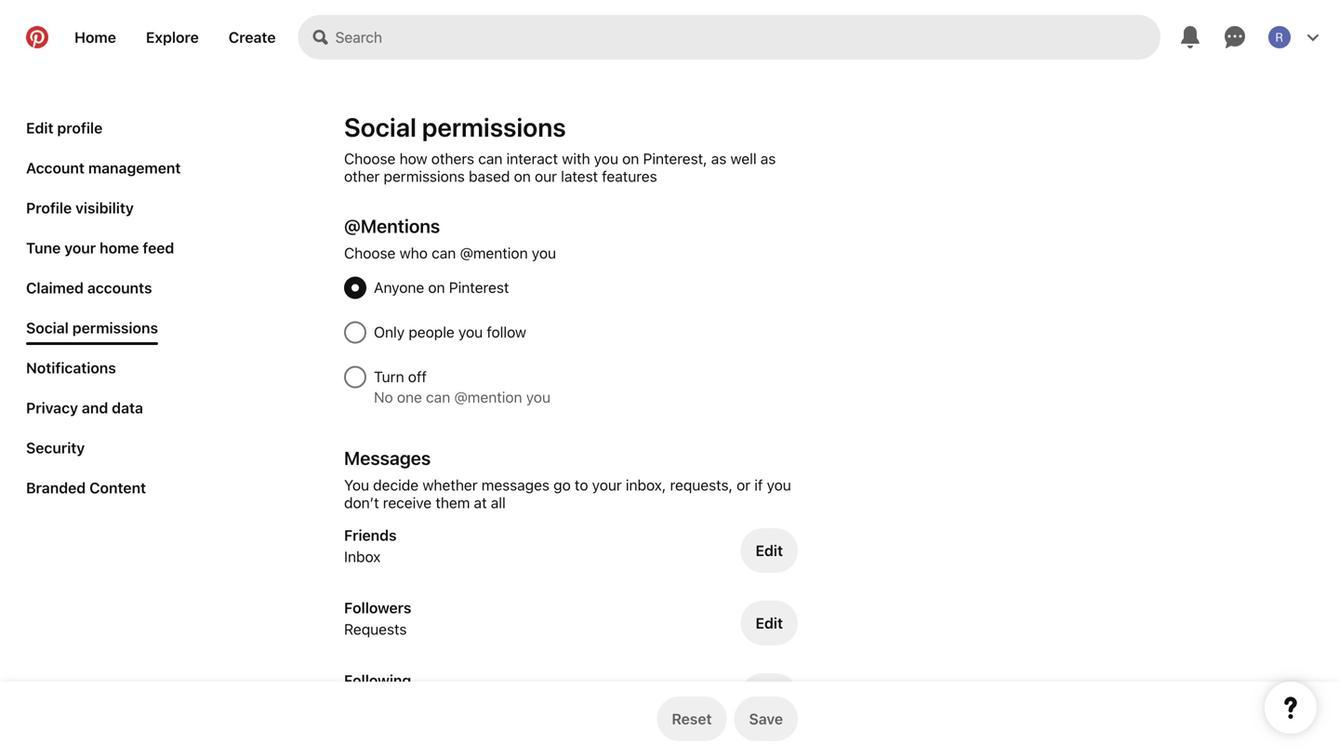 Task type: describe. For each thing, give the bounding box(es) containing it.
turn
[[374, 368, 404, 385]]

explore link
[[131, 15, 214, 60]]

all
[[491, 494, 506, 511]]

create link
[[214, 15, 291, 60]]

social for social permissions
[[26, 319, 69, 337]]

@mention inside @mentions choose who can @mention you
[[460, 244, 528, 262]]

save button
[[734, 697, 798, 741]]

branded
[[26, 479, 86, 497]]

0 vertical spatial your
[[64, 239, 96, 257]]

or
[[737, 476, 751, 494]]

profile
[[26, 199, 72, 217]]

friends inbox
[[344, 526, 397, 565]]

go
[[554, 476, 571, 494]]

account management link
[[19, 152, 188, 184]]

based
[[469, 167, 510, 185]]

who
[[400, 244, 428, 262]]

you inside social permissions choose how others can interact with you on pinterest, as well as other permissions based on our latest features
[[594, 150, 618, 167]]

Search text field
[[335, 15, 1161, 60]]

security link
[[19, 432, 92, 464]]

you down follow
[[526, 388, 551, 406]]

management
[[88, 159, 181, 177]]

account
[[26, 159, 85, 177]]

no
[[374, 388, 393, 406]]

social permissions choose how others can interact with you on pinterest, as well as other permissions based on our latest features
[[344, 112, 776, 185]]

reset
[[672, 710, 712, 728]]

one
[[397, 388, 422, 406]]

you inside @mentions choose who can @mention you
[[532, 244, 556, 262]]

don't
[[344, 494, 379, 511]]

well
[[731, 150, 757, 167]]

messages
[[344, 447, 431, 469]]

edit inside edit profile link
[[26, 119, 53, 137]]

explore
[[146, 28, 199, 46]]

our
[[535, 167, 557, 185]]

edit button for followers
[[741, 601, 798, 645]]

security
[[26, 439, 85, 457]]

3 edit button from the top
[[741, 673, 798, 718]]

tune
[[26, 239, 61, 257]]

requests
[[344, 620, 407, 638]]

you left follow
[[458, 323, 483, 341]]

notifications link
[[19, 352, 124, 384]]

can inside @mentions choose who can @mention you
[[432, 244, 456, 262]]

claimed accounts link
[[19, 272, 160, 304]]

pinterest,
[[643, 150, 707, 167]]

choose inside @mentions choose who can @mention you
[[344, 244, 396, 262]]

account management
[[26, 159, 181, 177]]

you inside messages you decide whether messages go to your inbox, requests, or if you don't receive them at all
[[767, 476, 791, 494]]

branded content
[[26, 479, 146, 497]]

list containing edit profile
[[19, 112, 205, 511]]

choose inside social permissions choose how others can interact with you on pinterest, as well as other permissions based on our latest features
[[344, 150, 396, 167]]

privacy and data link
[[19, 392, 151, 424]]

inbox,
[[626, 476, 666, 494]]

1 vertical spatial @mention
[[454, 388, 522, 406]]

0 horizontal spatial on
[[428, 279, 445, 296]]

with
[[562, 150, 590, 167]]

friends
[[344, 526, 397, 544]]

messages you decide whether messages go to your inbox, requests, or if you don't receive them at all
[[344, 447, 791, 511]]

2 horizontal spatial on
[[622, 150, 639, 167]]

save
[[749, 710, 783, 728]]

latest
[[561, 167, 598, 185]]

people
[[409, 323, 455, 341]]

accounts
[[87, 279, 152, 297]]

inbox
[[344, 548, 381, 565]]

requests,
[[670, 476, 733, 494]]

social for social permissions choose how others can interact with you on pinterest, as well as other permissions based on our latest features
[[344, 112, 416, 142]]

tune your home feed link
[[19, 232, 182, 264]]

whether
[[423, 476, 478, 494]]

permissions for social permissions choose how others can interact with you on pinterest, as well as other permissions based on our latest features
[[422, 112, 566, 142]]

anyone
[[374, 279, 424, 296]]



Task type: vqa. For each thing, say whether or not it's contained in the screenshot.
the bottommost @Mention
yes



Task type: locate. For each thing, give the bounding box(es) containing it.
only
[[374, 323, 405, 341]]

permissions down accounts
[[72, 319, 158, 337]]

0 horizontal spatial social
[[26, 319, 69, 337]]

as left well
[[711, 150, 727, 167]]

1 vertical spatial your
[[592, 476, 622, 494]]

turn off
[[374, 368, 427, 385]]

social up how
[[344, 112, 416, 142]]

edit inside following edit
[[756, 687, 783, 704]]

list
[[19, 112, 205, 511]]

0 vertical spatial can
[[478, 150, 503, 167]]

visibility
[[75, 199, 134, 217]]

your right tune
[[64, 239, 96, 257]]

can right one
[[426, 388, 450, 406]]

you down our
[[532, 244, 556, 262]]

edit profile
[[26, 119, 103, 137]]

to
[[575, 476, 588, 494]]

0 horizontal spatial as
[[711, 150, 727, 167]]

2 as from the left
[[761, 150, 776, 167]]

1 edit button from the top
[[741, 528, 798, 573]]

1 horizontal spatial as
[[761, 150, 776, 167]]

social inside 'list'
[[26, 319, 69, 337]]

1 vertical spatial choose
[[344, 244, 396, 262]]

tune your home feed
[[26, 239, 174, 257]]

2 edit button from the top
[[741, 601, 798, 645]]

home link
[[60, 15, 131, 60]]

profile
[[57, 119, 103, 137]]

profile visibility
[[26, 199, 134, 217]]

you
[[344, 476, 369, 494]]

content
[[89, 479, 146, 497]]

0 vertical spatial edit button
[[741, 528, 798, 573]]

2 choose from the top
[[344, 244, 396, 262]]

following
[[344, 671, 411, 689]]

1 vertical spatial edit button
[[741, 601, 798, 645]]

2 vertical spatial edit button
[[741, 673, 798, 718]]

0 vertical spatial social
[[344, 112, 416, 142]]

others
[[431, 150, 474, 167]]

on left our
[[514, 167, 531, 185]]

create
[[229, 28, 276, 46]]

feed
[[143, 239, 174, 257]]

at
[[474, 494, 487, 511]]

as right well
[[761, 150, 776, 167]]

search icon image
[[313, 30, 328, 45]]

edit
[[26, 119, 53, 137], [756, 542, 783, 559], [756, 614, 783, 632], [756, 687, 783, 704]]

decide
[[373, 476, 419, 494]]

social down claimed
[[26, 319, 69, 337]]

on
[[622, 150, 639, 167], [514, 167, 531, 185], [428, 279, 445, 296]]

choose
[[344, 150, 396, 167], [344, 244, 396, 262]]

you
[[594, 150, 618, 167], [532, 244, 556, 262], [458, 323, 483, 341], [526, 388, 551, 406], [767, 476, 791, 494]]

1 horizontal spatial on
[[514, 167, 531, 185]]

following edit
[[344, 671, 783, 704]]

data
[[112, 399, 143, 417]]

1 horizontal spatial social
[[344, 112, 416, 142]]

permissions up based
[[422, 112, 566, 142]]

off
[[408, 368, 427, 385]]

can inside social permissions choose how others can interact with you on pinterest, as well as other permissions based on our latest features
[[478, 150, 503, 167]]

followers requests
[[344, 599, 411, 638]]

2 vertical spatial permissions
[[72, 319, 158, 337]]

edit button for friends
[[741, 528, 798, 573]]

notifications
[[26, 359, 116, 377]]

permissions for social permissions
[[72, 319, 158, 337]]

claimed
[[26, 279, 84, 297]]

claimed accounts
[[26, 279, 152, 297]]

permissions
[[422, 112, 566, 142], [384, 167, 465, 185], [72, 319, 158, 337]]

other
[[344, 167, 380, 185]]

can right "others"
[[478, 150, 503, 167]]

privacy
[[26, 399, 78, 417]]

permissions up @mentions in the left top of the page
[[384, 167, 465, 185]]

you right with
[[594, 150, 618, 167]]

0 horizontal spatial your
[[64, 239, 96, 257]]

them
[[436, 494, 470, 511]]

your
[[64, 239, 96, 257], [592, 476, 622, 494]]

pinterest
[[449, 279, 509, 296]]

@mention up pinterest
[[460, 244, 528, 262]]

2 vertical spatial can
[[426, 388, 450, 406]]

0 vertical spatial choose
[[344, 150, 396, 167]]

and
[[82, 399, 108, 417]]

@mentions choose who can @mention you
[[344, 215, 556, 262]]

0 vertical spatial @mention
[[460, 244, 528, 262]]

ruby anderson image
[[1268, 26, 1291, 48]]

edit profile link
[[19, 112, 110, 144]]

1 choose from the top
[[344, 150, 396, 167]]

@mention
[[460, 244, 528, 262], [454, 388, 522, 406]]

home
[[100, 239, 139, 257]]

branded content link
[[19, 472, 154, 504]]

social permissions link
[[19, 312, 166, 345]]

social
[[344, 112, 416, 142], [26, 319, 69, 337]]

you right "if"
[[767, 476, 791, 494]]

1 vertical spatial can
[[432, 244, 456, 262]]

as
[[711, 150, 727, 167], [761, 150, 776, 167]]

interact
[[506, 150, 558, 167]]

@mentions
[[344, 215, 440, 237]]

@mention down follow
[[454, 388, 522, 406]]

permissions inside 'list'
[[72, 319, 158, 337]]

0 vertical spatial permissions
[[422, 112, 566, 142]]

on left pinterest,
[[622, 150, 639, 167]]

no one can @mention you
[[374, 388, 551, 406]]

1 as from the left
[[711, 150, 727, 167]]

features
[[602, 167, 657, 185]]

followers
[[344, 599, 411, 617]]

profile visibility link
[[19, 192, 141, 224]]

privacy and data
[[26, 399, 143, 417]]

reset button
[[657, 697, 727, 741]]

anyone on pinterest
[[374, 279, 509, 296]]

how
[[400, 150, 427, 167]]

messages
[[482, 476, 550, 494]]

edit button
[[741, 528, 798, 573], [741, 601, 798, 645], [741, 673, 798, 718]]

1 vertical spatial social
[[26, 319, 69, 337]]

follow
[[487, 323, 526, 341]]

social inside social permissions choose how others can interact with you on pinterest, as well as other permissions based on our latest features
[[344, 112, 416, 142]]

home
[[74, 28, 116, 46]]

choose left how
[[344, 150, 396, 167]]

can right the who
[[432, 244, 456, 262]]

only people you follow
[[374, 323, 526, 341]]

your right to
[[592, 476, 622, 494]]

if
[[754, 476, 763, 494]]

social permissions
[[26, 319, 158, 337]]

1 vertical spatial permissions
[[384, 167, 465, 185]]

choose down @mentions in the left top of the page
[[344, 244, 396, 262]]

receive
[[383, 494, 432, 511]]

on right the anyone
[[428, 279, 445, 296]]

1 horizontal spatial your
[[592, 476, 622, 494]]

your inside messages you decide whether messages go to your inbox, requests, or if you don't receive them at all
[[592, 476, 622, 494]]



